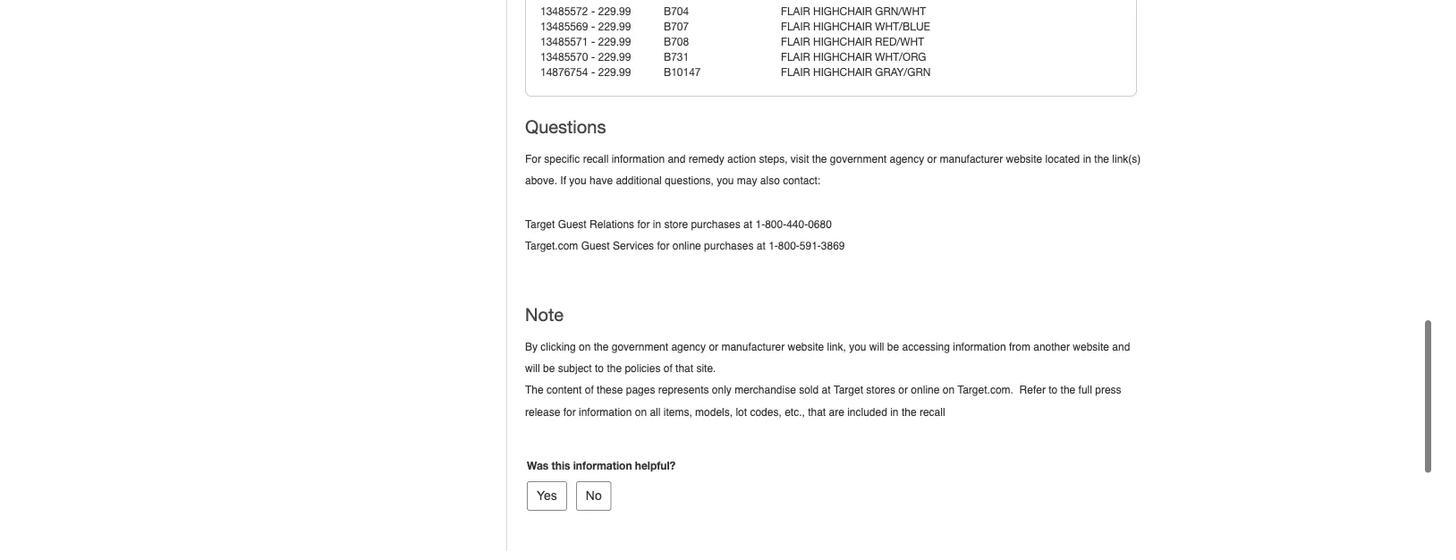 Task type: describe. For each thing, give the bounding box(es) containing it.
in inside by clicking on the government agency or manufacturer website link, you will be accessing information from another website and will be subject to the policies of that site. the content of these pages represents only merchandise sold at target stores or online on target.com.  refer to the full press release for information on all items, models, lot codes, etc., that are included in the recall
[[891, 406, 899, 418]]

content
[[547, 384, 582, 396]]

models,
[[695, 406, 733, 418]]

these
[[597, 384, 623, 396]]

red/wht
[[876, 35, 925, 47]]

0 horizontal spatial or
[[709, 340, 719, 353]]

represents
[[658, 384, 709, 396]]

if
[[561, 174, 567, 187]]

press
[[1096, 384, 1122, 396]]

accessing
[[903, 340, 950, 353]]

visit
[[791, 152, 809, 165]]

1 vertical spatial purchases
[[704, 240, 754, 252]]

for inside by clicking on the government agency or manufacturer website link, you will be accessing information from another website and will be subject to the policies of that site. the content of these pages represents only merchandise sold at target stores or online on target.com.  refer to the full press release for information on all items, models, lot codes, etc., that are included in the recall
[[564, 406, 576, 418]]

440-
[[787, 218, 808, 230]]

1 horizontal spatial that
[[808, 406, 826, 418]]

0 horizontal spatial in
[[653, 218, 661, 230]]

above.
[[525, 174, 558, 187]]

all
[[650, 406, 661, 418]]

information down the these
[[579, 406, 632, 418]]

target.com
[[525, 240, 578, 252]]

2 horizontal spatial on
[[943, 384, 955, 396]]

3869
[[821, 240, 845, 252]]

site.
[[697, 362, 716, 375]]

questions,
[[665, 174, 714, 187]]

and inside for specific recall information and remedy action steps, visit the government agency or manufacturer website located in the link(s) above. if you have additional questions, you may also contact:
[[668, 152, 686, 165]]

target.com guest services for online purchases at 1-800-591-3869
[[525, 240, 845, 252]]

14876754 - 229.99
[[541, 65, 631, 78]]

0 horizontal spatial that
[[676, 362, 694, 375]]

the right clicking
[[594, 340, 609, 353]]

from
[[1009, 340, 1031, 353]]

229.99 for 13485571 - 229.99
[[598, 35, 631, 47]]

0 horizontal spatial you
[[570, 174, 587, 187]]

flair for flair highchair wht/blue
[[781, 19, 811, 32]]

website inside for specific recall information and remedy action steps, visit the government agency or manufacturer website located in the link(s) above. if you have additional questions, you may also contact:
[[1006, 152, 1043, 165]]

flair for flair  highchair wht/org
[[781, 50, 811, 62]]

steps,
[[759, 152, 788, 165]]

the up the these
[[607, 362, 622, 375]]

only
[[712, 384, 732, 396]]

b10147
[[664, 65, 701, 78]]

13485570
[[541, 50, 588, 62]]

flair highchair wht/blue
[[781, 19, 931, 32]]

recall inside by clicking on the government agency or manufacturer website link, you will be accessing information from another website and will be subject to the policies of that site. the content of these pages represents only merchandise sold at target stores or online on target.com.  refer to the full press release for information on all items, models, lot codes, etc., that are included in the recall
[[920, 406, 946, 418]]

flair  highchair wht/org
[[781, 50, 927, 62]]

items,
[[664, 406, 692, 418]]

manufacturer inside by clicking on the government agency or manufacturer website link, you will be accessing information from another website and will be subject to the policies of that site. the content of these pages represents only merchandise sold at target stores or online on target.com.  refer to the full press release for information on all items, models, lot codes, etc., that are included in the recall
[[722, 340, 785, 353]]

13485571
[[541, 35, 588, 47]]

pages
[[626, 384, 656, 396]]

government inside for specific recall information and remedy action steps, visit the government agency or manufacturer website located in the link(s) above. if you have additional questions, you may also contact:
[[830, 152, 887, 165]]

for specific recall information and remedy action steps, visit the government agency or manufacturer website located in the link(s) above. if you have additional questions, you may also contact:
[[525, 152, 1141, 187]]

flair for flair highchair red/wht
[[781, 35, 811, 47]]

release
[[525, 406, 561, 418]]

target inside by clicking on the government agency or manufacturer website link, you will be accessing information from another website and will be subject to the policies of that site. the content of these pages represents only merchandise sold at target stores or online on target.com.  refer to the full press release for information on all items, models, lot codes, etc., that are included in the recall
[[834, 384, 864, 396]]

have
[[590, 174, 613, 187]]

0 vertical spatial to
[[595, 362, 604, 375]]

b708
[[664, 35, 689, 47]]

229.99 for 13485572 - 229.99
[[598, 4, 631, 17]]

clicking
[[541, 340, 576, 353]]

target guest relations for in store purchases at 1-800-440-0680
[[525, 218, 832, 230]]

by
[[525, 340, 538, 353]]

link(s)
[[1113, 152, 1141, 165]]

flair highchair grn/wht
[[781, 4, 926, 17]]

note
[[525, 304, 564, 325]]

contact:
[[783, 174, 821, 187]]

for for online
[[657, 240, 670, 252]]

online inside by clicking on the government agency or manufacturer website link, you will be accessing information from another website and will be subject to the policies of that site. the content of these pages represents only merchandise sold at target stores or online on target.com.  refer to the full press release for information on all items, models, lot codes, etc., that are included in the recall
[[911, 384, 940, 396]]

229.99 for 13485569 - 229.99
[[598, 19, 631, 32]]

wht/blue
[[876, 19, 931, 32]]

are
[[829, 406, 845, 418]]

for
[[525, 152, 541, 165]]

the right "visit"
[[812, 152, 827, 165]]

or inside for specific recall information and remedy action steps, visit the government agency or manufacturer website located in the link(s) above. if you have additional questions, you may also contact:
[[928, 152, 937, 165]]

flair highchair red/wht
[[781, 35, 925, 47]]

- for 13485569
[[591, 19, 596, 32]]

you inside by clicking on the government agency or manufacturer website link, you will be accessing information from another website and will be subject to the policies of that site. the content of these pages represents only merchandise sold at target stores or online on target.com.  refer to the full press release for information on all items, models, lot codes, etc., that are included in the recall
[[849, 340, 867, 353]]

government inside by clicking on the government agency or manufacturer website link, you will be accessing information from another website and will be subject to the policies of that site. the content of these pages represents only merchandise sold at target stores or online on target.com.  refer to the full press release for information on all items, models, lot codes, etc., that are included in the recall
[[612, 340, 669, 353]]

1 horizontal spatial at
[[757, 240, 766, 252]]

this
[[552, 459, 570, 471]]

information right this
[[573, 459, 632, 471]]

- for 14876754
[[591, 65, 596, 78]]

etc.,
[[785, 406, 805, 418]]

highchair for wht/blue
[[814, 19, 873, 32]]

the left the link(s)
[[1095, 152, 1110, 165]]

services
[[613, 240, 654, 252]]

13485569
[[541, 19, 588, 32]]

by clicking on the government agency or manufacturer website link, you will be accessing information from another website and will be subject to the policies of that site. the content of these pages represents only merchandise sold at target stores or online on target.com.  refer to the full press release for information on all items, models, lot codes, etc., that are included in the recall
[[525, 340, 1131, 418]]

1 vertical spatial be
[[543, 362, 555, 375]]

13485569 - 229.99
[[541, 19, 631, 32]]

flair highchair gray/grn
[[781, 65, 931, 78]]

link,
[[827, 340, 847, 353]]

13485570 - 229.99
[[541, 50, 631, 62]]

flair for flair highchair gray/grn
[[781, 65, 811, 78]]

was this information helpful?
[[527, 459, 676, 471]]

specific
[[544, 152, 580, 165]]

0680
[[808, 218, 832, 230]]

0 vertical spatial online
[[673, 240, 701, 252]]

sold
[[799, 384, 819, 396]]



Task type: vqa. For each thing, say whether or not it's contained in the screenshot.


Task type: locate. For each thing, give the bounding box(es) containing it.
1 horizontal spatial be
[[888, 340, 900, 353]]

0 vertical spatial will
[[870, 340, 885, 353]]

0 horizontal spatial of
[[585, 384, 594, 396]]

4 highchair from the top
[[814, 50, 873, 62]]

target
[[525, 218, 555, 230], [834, 384, 864, 396]]

online down accessing
[[911, 384, 940, 396]]

1 horizontal spatial of
[[664, 362, 673, 375]]

2 vertical spatial at
[[822, 384, 831, 396]]

for for in
[[638, 218, 650, 230]]

0 horizontal spatial on
[[579, 340, 591, 353]]

will right link, at the right bottom of the page
[[870, 340, 885, 353]]

229.99
[[598, 4, 631, 17], [598, 19, 631, 32], [598, 35, 631, 47], [598, 50, 631, 62], [598, 65, 631, 78]]

highchair down flair  highchair wht/org
[[814, 65, 873, 78]]

at inside by clicking on the government agency or manufacturer website link, you will be accessing information from another website and will be subject to the policies of that site. the content of these pages represents only merchandise sold at target stores or online on target.com.  refer to the full press release for information on all items, models, lot codes, etc., that are included in the recall
[[822, 384, 831, 396]]

229.99 for 13485570 - 229.99
[[598, 50, 631, 62]]

you right if
[[570, 174, 587, 187]]

flair for flair highchair grn/wht
[[781, 4, 811, 17]]

purchases
[[691, 218, 741, 230], [704, 240, 754, 252]]

website right another
[[1073, 340, 1110, 353]]

flair
[[781, 4, 811, 17], [781, 19, 811, 32], [781, 35, 811, 47], [781, 50, 811, 62], [781, 65, 811, 78]]

0 vertical spatial and
[[668, 152, 686, 165]]

5 - from the top
[[591, 65, 596, 78]]

guest up target.com at the top of page
[[558, 218, 587, 230]]

located
[[1046, 152, 1081, 165]]

1- left 591-
[[769, 240, 778, 252]]

1 vertical spatial and
[[1113, 340, 1131, 353]]

0 vertical spatial agency
[[890, 152, 925, 165]]

1 vertical spatial 1-
[[769, 240, 778, 252]]

or
[[928, 152, 937, 165], [709, 340, 719, 353], [899, 384, 908, 396]]

information
[[612, 152, 665, 165], [953, 340, 1006, 353], [579, 406, 632, 418], [573, 459, 632, 471]]

0 horizontal spatial manufacturer
[[722, 340, 785, 353]]

0 vertical spatial at
[[744, 218, 753, 230]]

for down store
[[657, 240, 670, 252]]

codes,
[[750, 406, 782, 418]]

1 horizontal spatial in
[[891, 406, 899, 418]]

2 vertical spatial for
[[564, 406, 576, 418]]

14876754
[[541, 65, 588, 78]]

2 highchair from the top
[[814, 19, 873, 32]]

2 horizontal spatial at
[[822, 384, 831, 396]]

highchair
[[814, 4, 873, 17], [814, 19, 873, 32], [814, 35, 873, 47], [814, 50, 873, 62], [814, 65, 873, 78]]

recall inside for specific recall information and remedy action steps, visit the government agency or manufacturer website located in the link(s) above. if you have additional questions, you may also contact:
[[583, 152, 609, 165]]

in inside for specific recall information and remedy action steps, visit the government agency or manufacturer website located in the link(s) above. if you have additional questions, you may also contact:
[[1083, 152, 1092, 165]]

4 - from the top
[[591, 50, 596, 62]]

2 horizontal spatial website
[[1073, 340, 1110, 353]]

229.99 up 13485571 - 229.99
[[598, 19, 631, 32]]

and inside by clicking on the government agency or manufacturer website link, you will be accessing information from another website and will be subject to the policies of that site. the content of these pages represents only merchandise sold at target stores or online on target.com.  refer to the full press release for information on all items, models, lot codes, etc., that are included in the recall
[[1113, 340, 1131, 353]]

to
[[595, 362, 604, 375], [1049, 384, 1058, 396]]

website left link, at the right bottom of the page
[[788, 340, 824, 353]]

1 horizontal spatial you
[[717, 174, 734, 187]]

at right sold
[[822, 384, 831, 396]]

highchair up flair highchair red/wht
[[814, 19, 873, 32]]

- for 13485572
[[591, 4, 596, 17]]

another
[[1034, 340, 1070, 353]]

flair down flair highchair red/wht
[[781, 50, 811, 62]]

800-
[[765, 218, 787, 230], [778, 240, 800, 252]]

on down accessing
[[943, 384, 955, 396]]

questions
[[525, 116, 606, 137]]

recall up have
[[583, 152, 609, 165]]

gray/grn
[[876, 65, 931, 78]]

13485571 - 229.99
[[541, 35, 631, 47]]

1 horizontal spatial and
[[1113, 340, 1131, 353]]

13485572
[[541, 4, 588, 17]]

b731
[[664, 50, 689, 62]]

4 229.99 from the top
[[598, 50, 631, 62]]

-
[[591, 4, 596, 17], [591, 19, 596, 32], [591, 35, 596, 47], [591, 50, 596, 62], [591, 65, 596, 78]]

5 flair from the top
[[781, 65, 811, 78]]

1 flair from the top
[[781, 4, 811, 17]]

2 - from the top
[[591, 19, 596, 32]]

1 229.99 from the top
[[598, 4, 631, 17]]

2 vertical spatial or
[[899, 384, 908, 396]]

0 vertical spatial government
[[830, 152, 887, 165]]

0 horizontal spatial be
[[543, 362, 555, 375]]

for up services
[[638, 218, 650, 230]]

0 vertical spatial for
[[638, 218, 650, 230]]

information left from in the right of the page
[[953, 340, 1006, 353]]

2 vertical spatial in
[[891, 406, 899, 418]]

guest down relations
[[581, 240, 610, 252]]

None submit
[[527, 481, 567, 511], [576, 481, 612, 511], [527, 481, 567, 511], [576, 481, 612, 511]]

information inside for specific recall information and remedy action steps, visit the government agency or manufacturer website located in the link(s) above. if you have additional questions, you may also contact:
[[612, 152, 665, 165]]

800- down also
[[765, 218, 787, 230]]

purchases up target.com guest services for online purchases at 1-800-591-3869 on the top
[[691, 218, 741, 230]]

1 horizontal spatial for
[[638, 218, 650, 230]]

- for 13485571
[[591, 35, 596, 47]]

flair down flair  highchair wht/org
[[781, 65, 811, 78]]

in right located
[[1083, 152, 1092, 165]]

the
[[525, 384, 544, 396]]

you right link, at the right bottom of the page
[[849, 340, 867, 353]]

store
[[664, 218, 688, 230]]

highchair for red/wht
[[814, 35, 873, 47]]

1- left 440-
[[756, 218, 765, 230]]

agency
[[890, 152, 925, 165], [672, 340, 706, 353]]

1 vertical spatial for
[[657, 240, 670, 252]]

2 horizontal spatial or
[[928, 152, 937, 165]]

information up additional
[[612, 152, 665, 165]]

0 vertical spatial be
[[888, 340, 900, 353]]

1 horizontal spatial manufacturer
[[940, 152, 1003, 165]]

1 vertical spatial of
[[585, 384, 594, 396]]

b704
[[664, 4, 689, 17]]

229.99 up 13485570 - 229.99
[[598, 35, 631, 47]]

manufacturer inside for specific recall information and remedy action steps, visit the government agency or manufacturer website located in the link(s) above. if you have additional questions, you may also contact:
[[940, 152, 1003, 165]]

of left the these
[[585, 384, 594, 396]]

remedy
[[689, 152, 725, 165]]

229.99 down 13485570 - 229.99
[[598, 65, 631, 78]]

will up the
[[525, 362, 540, 375]]

3 highchair from the top
[[814, 35, 873, 47]]

flair up flair highchair wht/blue
[[781, 4, 811, 17]]

- down 13485572 - 229.99
[[591, 19, 596, 32]]

1 vertical spatial in
[[653, 218, 661, 230]]

5 highchair from the top
[[814, 65, 873, 78]]

0 vertical spatial recall
[[583, 152, 609, 165]]

1 - from the top
[[591, 4, 596, 17]]

1 vertical spatial manufacturer
[[722, 340, 785, 353]]

3 flair from the top
[[781, 35, 811, 47]]

5 229.99 from the top
[[598, 65, 631, 78]]

guest for target.com
[[581, 240, 610, 252]]

1 horizontal spatial agency
[[890, 152, 925, 165]]

be left accessing
[[888, 340, 900, 353]]

0 horizontal spatial to
[[595, 362, 604, 375]]

target up target.com at the top of page
[[525, 218, 555, 230]]

lot
[[736, 406, 747, 418]]

0 vertical spatial guest
[[558, 218, 587, 230]]

highchair for wht/org
[[814, 50, 873, 62]]

on left all
[[635, 406, 647, 418]]

government up 'policies'
[[612, 340, 669, 353]]

0 vertical spatial target
[[525, 218, 555, 230]]

1 vertical spatial agency
[[672, 340, 706, 353]]

229.99 up '14876754 - 229.99'
[[598, 50, 631, 62]]

be
[[888, 340, 900, 353], [543, 362, 555, 375]]

website left located
[[1006, 152, 1043, 165]]

3 229.99 from the top
[[598, 35, 631, 47]]

and
[[668, 152, 686, 165], [1113, 340, 1131, 353]]

the right included
[[902, 406, 917, 418]]

be down clicking
[[543, 362, 555, 375]]

2 horizontal spatial for
[[657, 240, 670, 252]]

229.99 for 14876754 - 229.99
[[598, 65, 631, 78]]

1 vertical spatial or
[[709, 340, 719, 353]]

0 vertical spatial of
[[664, 362, 673, 375]]

1 vertical spatial government
[[612, 340, 669, 353]]

- up 13485570 - 229.99
[[591, 35, 596, 47]]

included
[[848, 406, 888, 418]]

2 horizontal spatial you
[[849, 340, 867, 353]]

online down 'target guest relations for in store purchases at 1-800-440-0680'
[[673, 240, 701, 252]]

0 horizontal spatial and
[[668, 152, 686, 165]]

- up 13485569 - 229.99
[[591, 4, 596, 17]]

2 flair from the top
[[781, 19, 811, 32]]

1 horizontal spatial website
[[1006, 152, 1043, 165]]

in down stores
[[891, 406, 899, 418]]

agency up site.
[[672, 340, 706, 353]]

was
[[527, 459, 549, 471]]

1 horizontal spatial will
[[870, 340, 885, 353]]

0 horizontal spatial target
[[525, 218, 555, 230]]

of
[[664, 362, 673, 375], [585, 384, 594, 396]]

for
[[638, 218, 650, 230], [657, 240, 670, 252], [564, 406, 576, 418]]

1 vertical spatial at
[[757, 240, 766, 252]]

3 - from the top
[[591, 35, 596, 47]]

highchair for gray/grn
[[814, 65, 873, 78]]

policies
[[625, 362, 661, 375]]

1-
[[756, 218, 765, 230], [769, 240, 778, 252]]

0 vertical spatial purchases
[[691, 218, 741, 230]]

you left may
[[717, 174, 734, 187]]

additional
[[616, 174, 662, 187]]

flair up flair  highchair wht/org
[[781, 35, 811, 47]]

helpful?
[[635, 459, 676, 471]]

1 vertical spatial on
[[943, 384, 955, 396]]

0 vertical spatial manufacturer
[[940, 152, 1003, 165]]

highchair up flair highchair wht/blue
[[814, 4, 873, 17]]

0 horizontal spatial government
[[612, 340, 669, 353]]

you
[[570, 174, 587, 187], [717, 174, 734, 187], [849, 340, 867, 353]]

800- down 440-
[[778, 240, 800, 252]]

0 horizontal spatial agency
[[672, 340, 706, 353]]

1 vertical spatial 800-
[[778, 240, 800, 252]]

agency inside for specific recall information and remedy action steps, visit the government agency or manufacturer website located in the link(s) above. if you have additional questions, you may also contact:
[[890, 152, 925, 165]]

2 229.99 from the top
[[598, 19, 631, 32]]

government right "visit"
[[830, 152, 887, 165]]

1 horizontal spatial target
[[834, 384, 864, 396]]

will
[[870, 340, 885, 353], [525, 362, 540, 375]]

1 vertical spatial target
[[834, 384, 864, 396]]

1 vertical spatial to
[[1049, 384, 1058, 396]]

subject
[[558, 362, 592, 375]]

0 horizontal spatial will
[[525, 362, 540, 375]]

government
[[830, 152, 887, 165], [612, 340, 669, 353]]

1 highchair from the top
[[814, 4, 873, 17]]

0 horizontal spatial website
[[788, 340, 824, 353]]

b707
[[664, 19, 689, 32]]

the
[[812, 152, 827, 165], [1095, 152, 1110, 165], [594, 340, 609, 353], [607, 362, 622, 375], [1061, 384, 1076, 396], [902, 406, 917, 418]]

action
[[728, 152, 756, 165]]

manufacturer
[[940, 152, 1003, 165], [722, 340, 785, 353]]

stores
[[867, 384, 896, 396]]

for down content at the bottom of the page
[[564, 406, 576, 418]]

1 horizontal spatial or
[[899, 384, 908, 396]]

full
[[1079, 384, 1093, 396]]

recall
[[583, 152, 609, 165], [920, 406, 946, 418]]

to right 'refer'
[[1049, 384, 1058, 396]]

agency down gray/grn
[[890, 152, 925, 165]]

highchair for grn/wht
[[814, 4, 873, 17]]

to up the these
[[595, 362, 604, 375]]

1 vertical spatial recall
[[920, 406, 946, 418]]

0 vertical spatial 800-
[[765, 218, 787, 230]]

2 vertical spatial on
[[635, 406, 647, 418]]

0 horizontal spatial for
[[564, 406, 576, 418]]

the left full
[[1061, 384, 1076, 396]]

of right 'policies'
[[664, 362, 673, 375]]

1 horizontal spatial on
[[635, 406, 647, 418]]

target up are
[[834, 384, 864, 396]]

at down may
[[744, 218, 753, 230]]

merchandise
[[735, 384, 796, 396]]

purchases down 'target guest relations for in store purchases at 1-800-440-0680'
[[704, 240, 754, 252]]

in
[[1083, 152, 1092, 165], [653, 218, 661, 230], [891, 406, 899, 418]]

relations
[[590, 218, 635, 230]]

that left are
[[808, 406, 826, 418]]

0 vertical spatial or
[[928, 152, 937, 165]]

0 vertical spatial 1-
[[756, 218, 765, 230]]

wht/org
[[876, 50, 927, 62]]

1 horizontal spatial online
[[911, 384, 940, 396]]

on up subject
[[579, 340, 591, 353]]

in left store
[[653, 218, 661, 230]]

4 flair from the top
[[781, 50, 811, 62]]

refer
[[1020, 384, 1046, 396]]

recall right included
[[920, 406, 946, 418]]

1 horizontal spatial government
[[830, 152, 887, 165]]

and up press
[[1113, 340, 1131, 353]]

- up '14876754 - 229.99'
[[591, 50, 596, 62]]

1 vertical spatial guest
[[581, 240, 610, 252]]

1 horizontal spatial to
[[1049, 384, 1058, 396]]

2 horizontal spatial in
[[1083, 152, 1092, 165]]

591-
[[800, 240, 821, 252]]

highchair up flair  highchair wht/org
[[814, 35, 873, 47]]

0 horizontal spatial online
[[673, 240, 701, 252]]

0 horizontal spatial 1-
[[756, 218, 765, 230]]

0 horizontal spatial at
[[744, 218, 753, 230]]

grn/wht
[[876, 4, 926, 17]]

1 vertical spatial that
[[808, 406, 826, 418]]

0 vertical spatial on
[[579, 340, 591, 353]]

flair up flair highchair red/wht
[[781, 19, 811, 32]]

0 horizontal spatial recall
[[583, 152, 609, 165]]

0 vertical spatial that
[[676, 362, 694, 375]]

that
[[676, 362, 694, 375], [808, 406, 826, 418]]

may
[[737, 174, 758, 187]]

1 horizontal spatial 1-
[[769, 240, 778, 252]]

guest for target
[[558, 218, 587, 230]]

1 vertical spatial will
[[525, 362, 540, 375]]

at left 591-
[[757, 240, 766, 252]]

that up the represents
[[676, 362, 694, 375]]

- down 13485570 - 229.99
[[591, 65, 596, 78]]

website
[[1006, 152, 1043, 165], [788, 340, 824, 353], [1073, 340, 1110, 353]]

229.99 up 13485569 - 229.99
[[598, 4, 631, 17]]

- for 13485570
[[591, 50, 596, 62]]

13485572 - 229.99
[[541, 4, 631, 17]]

and up questions, on the top left of page
[[668, 152, 686, 165]]

0 vertical spatial in
[[1083, 152, 1092, 165]]

agency inside by clicking on the government agency or manufacturer website link, you will be accessing information from another website and will be subject to the policies of that site. the content of these pages represents only merchandise sold at target stores or online on target.com.  refer to the full press release for information on all items, models, lot codes, etc., that are included in the recall
[[672, 340, 706, 353]]

highchair down flair highchair red/wht
[[814, 50, 873, 62]]

1 vertical spatial online
[[911, 384, 940, 396]]

1 horizontal spatial recall
[[920, 406, 946, 418]]

also
[[761, 174, 780, 187]]

on
[[579, 340, 591, 353], [943, 384, 955, 396], [635, 406, 647, 418]]



